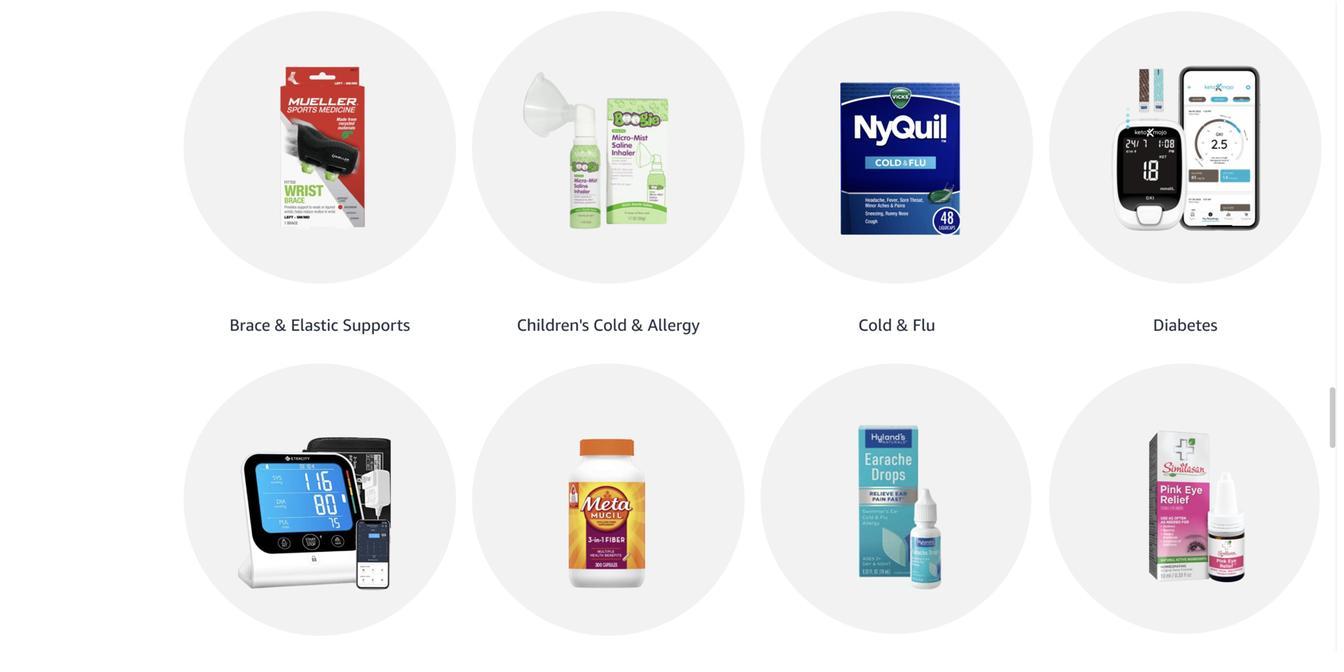 Task type: describe. For each thing, give the bounding box(es) containing it.
children's cold & allergy image
[[472, 10, 745, 347]]

brace & elastic supports image
[[183, 10, 456, 347]]

cold & flu image
[[760, 10, 1033, 347]]

eye care image
[[1049, 363, 1322, 653]]



Task type: vqa. For each thing, say whether or not it's contained in the screenshot.
Amazon Basics
no



Task type: locate. For each thing, give the bounding box(es) containing it.
ear care image
[[760, 363, 1033, 653]]

diagnostics image
[[183, 363, 456, 653]]

digestive health image
[[472, 363, 745, 653]]

diabetes image
[[1049, 10, 1322, 347]]



